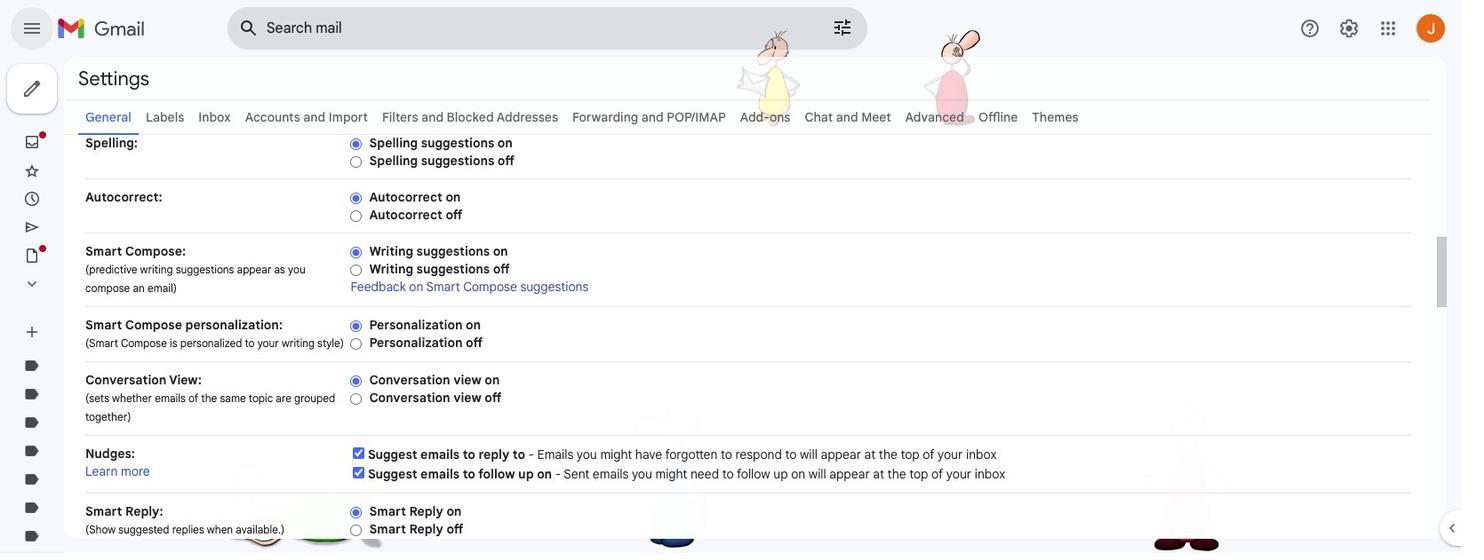 Task type: describe. For each thing, give the bounding box(es) containing it.
(predictive
[[85, 263, 137, 276]]

autocorrect on
[[369, 189, 461, 205]]

1 up from the left
[[518, 467, 534, 483]]

to left reply
[[463, 447, 475, 463]]

replies
[[172, 524, 204, 537]]

Writing suggestions off radio
[[351, 264, 362, 277]]

smart for smart reply: (show suggested replies when available.)
[[85, 504, 122, 520]]

settings image
[[1339, 18, 1360, 39]]

add-ons
[[740, 109, 791, 125]]

filters and blocked addresses
[[382, 109, 558, 125]]

learn
[[85, 464, 118, 480]]

suggestions for spelling suggestions off
[[421, 153, 494, 169]]

off for writing suggestions on
[[493, 261, 510, 277]]

2 vertical spatial appear
[[830, 467, 870, 483]]

2 follow from the left
[[737, 467, 770, 483]]

1 vertical spatial top
[[909, 467, 928, 483]]

reply
[[479, 447, 510, 463]]

autocorrect off
[[369, 207, 463, 223]]

autocorrect for autocorrect off
[[369, 207, 443, 223]]

available.)
[[236, 524, 285, 537]]

learn more link
[[85, 464, 150, 480]]

and for forwarding
[[642, 109, 664, 125]]

conversation view: (sets whether emails of the same topic are grouped together)
[[85, 372, 335, 424]]

ons
[[770, 109, 791, 125]]

1 vertical spatial will
[[809, 467, 826, 483]]

nudges:
[[85, 446, 135, 462]]

smart reply: (show suggested replies when available.)
[[85, 504, 285, 537]]

need
[[691, 467, 719, 483]]

offline link
[[979, 109, 1018, 125]]

Conversation view on radio
[[351, 375, 362, 388]]

Writing suggestions on radio
[[351, 246, 362, 259]]

personalization for personalization on
[[369, 317, 463, 333]]

suggestions inside smart compose: (predictive writing suggestions appear as you compose an email)
[[176, 263, 234, 276]]

writing suggestions on
[[369, 244, 508, 260]]

writing for writing suggestions off
[[369, 261, 413, 277]]

labels link
[[146, 109, 184, 125]]

smart compose personalization: (smart compose is personalized to your writing style)
[[85, 317, 344, 350]]

spelling suggestions off
[[369, 153, 514, 169]]

is
[[170, 337, 177, 350]]

personalization on
[[369, 317, 481, 333]]

compose
[[85, 282, 130, 295]]

0 vertical spatial top
[[901, 447, 920, 463]]

smart reply on
[[369, 504, 462, 520]]

(smart
[[85, 337, 118, 350]]

are
[[276, 392, 291, 405]]

0 vertical spatial compose
[[463, 279, 517, 295]]

1 follow from the left
[[478, 467, 515, 483]]

when
[[207, 524, 233, 537]]

conversation for conversation view: (sets whether emails of the same topic are grouped together)
[[85, 372, 166, 388]]

together)
[[85, 411, 131, 424]]

appear inside smart compose: (predictive writing suggestions appear as you compose an email)
[[237, 263, 272, 276]]

emails left reply
[[421, 447, 460, 463]]

1 vertical spatial the
[[879, 447, 898, 463]]

smart reply off
[[369, 522, 463, 538]]

smart down writing suggestions off
[[426, 279, 460, 295]]

suggest for suggest emails to reply to - emails you might have forgotten to respond to will appear at the top of your inbox
[[368, 447, 417, 463]]

nudges: learn more
[[85, 446, 150, 480]]

settings
[[78, 66, 149, 90]]

addresses
[[497, 109, 558, 125]]

Spelling suggestions on radio
[[351, 138, 362, 151]]

Conversation view off radio
[[351, 393, 362, 406]]

1 vertical spatial of
[[923, 447, 935, 463]]

off for spelling suggestions on
[[498, 153, 514, 169]]

reply for on
[[409, 504, 443, 520]]

themes link
[[1032, 109, 1079, 125]]

search mail image
[[233, 12, 265, 44]]

as
[[274, 263, 285, 276]]

forwarding and pop/imap link
[[573, 109, 726, 125]]

suggest emails to reply to - emails you might have forgotten to respond to will appear at the top of your inbox
[[368, 447, 997, 463]]

sent
[[564, 467, 590, 483]]

your inside smart compose personalization: (smart compose is personalized to your writing style)
[[257, 337, 279, 350]]

2 vertical spatial your
[[947, 467, 972, 483]]

spelling suggestions on
[[369, 135, 513, 151]]

smart for smart compose: (predictive writing suggestions appear as you compose an email)
[[85, 244, 122, 260]]

writing suggestions off
[[369, 261, 510, 277]]

feedback on smart compose suggestions
[[351, 279, 589, 295]]

the inside conversation view: (sets whether emails of the same topic are grouped together)
[[201, 392, 217, 405]]

Spelling suggestions off radio
[[351, 155, 362, 169]]

conversation view on
[[369, 372, 500, 388]]

spelling for spelling suggestions off
[[369, 153, 418, 169]]

filters
[[382, 109, 418, 125]]

1 vertical spatial at
[[873, 467, 884, 483]]

to inside smart compose personalization: (smart compose is personalized to your writing style)
[[245, 337, 255, 350]]

emails inside conversation view: (sets whether emails of the same topic are grouped together)
[[155, 392, 186, 405]]

autocorrect for autocorrect on
[[369, 189, 443, 205]]

off up writing suggestions on
[[446, 207, 463, 223]]

to right reply
[[513, 447, 525, 463]]

accounts
[[245, 109, 300, 125]]

Personalization on radio
[[351, 320, 362, 333]]

advanced link
[[905, 109, 964, 125]]

chat and meet link
[[805, 109, 891, 125]]

1 vertical spatial appear
[[821, 447, 861, 463]]

suggested
[[118, 524, 169, 537]]

add-
[[740, 109, 770, 125]]

email)
[[147, 282, 177, 295]]

conversation for conversation view on
[[369, 372, 450, 388]]

smart for smart reply on
[[369, 504, 406, 520]]

offline
[[979, 109, 1018, 125]]

have
[[635, 447, 662, 463]]

writing inside smart compose: (predictive writing suggestions appear as you compose an email)
[[140, 263, 173, 276]]

of inside conversation view: (sets whether emails of the same topic are grouped together)
[[188, 392, 198, 405]]

themes
[[1032, 109, 1079, 125]]

view for on
[[454, 372, 482, 388]]

blocked
[[447, 109, 494, 125]]

Smart Reply off radio
[[351, 524, 362, 538]]

spelling:
[[85, 135, 138, 151]]

pop/imap
[[667, 109, 726, 125]]

chat
[[805, 109, 833, 125]]

suggest for suggest emails to follow up on - sent emails you might need to follow up on will appear at the top of your inbox
[[368, 467, 417, 483]]

0 horizontal spatial might
[[600, 447, 632, 463]]



Task type: vqa. For each thing, say whether or not it's contained in the screenshot.


Task type: locate. For each thing, give the bounding box(es) containing it.
0 vertical spatial at
[[864, 447, 876, 463]]

None search field
[[228, 7, 868, 50]]

suggestions
[[421, 135, 494, 151], [421, 153, 494, 169], [417, 244, 490, 260], [417, 261, 490, 277], [176, 263, 234, 276], [520, 279, 589, 295]]

on
[[498, 135, 513, 151], [446, 189, 461, 205], [493, 244, 508, 260], [409, 279, 423, 295], [466, 317, 481, 333], [485, 372, 500, 388], [537, 467, 552, 483], [791, 467, 805, 483], [447, 504, 462, 520]]

suggest emails to follow up on - sent emails you might need to follow up on will appear at the top of your inbox
[[368, 467, 1006, 483]]

1 vertical spatial writing
[[369, 261, 413, 277]]

import
[[329, 109, 368, 125]]

2 reply from the top
[[409, 522, 443, 538]]

0 horizontal spatial up
[[518, 467, 534, 483]]

writing up feedback
[[369, 261, 413, 277]]

respond
[[736, 447, 782, 463]]

compose:
[[125, 244, 186, 260]]

1 vertical spatial suggest
[[368, 467, 417, 483]]

1 vertical spatial you
[[577, 447, 597, 463]]

1 and from the left
[[303, 109, 326, 125]]

appear
[[237, 263, 272, 276], [821, 447, 861, 463], [830, 467, 870, 483]]

1 suggest from the top
[[368, 447, 417, 463]]

to right respond
[[785, 447, 797, 463]]

0 vertical spatial will
[[800, 447, 818, 463]]

conversation up conversation view off on the bottom left
[[369, 372, 450, 388]]

emails right sent
[[593, 467, 629, 483]]

1 horizontal spatial -
[[555, 467, 561, 483]]

conversation
[[85, 372, 166, 388], [369, 372, 450, 388], [369, 390, 450, 406]]

smart for smart reply off
[[369, 522, 406, 538]]

personalization off
[[369, 335, 483, 351]]

grouped
[[294, 392, 335, 405]]

navigation
[[0, 57, 213, 554]]

and left import
[[303, 109, 326, 125]]

1 reply from the top
[[409, 504, 443, 520]]

your
[[257, 337, 279, 350], [938, 447, 963, 463], [947, 467, 972, 483]]

inbox
[[966, 447, 997, 463], [975, 467, 1006, 483]]

0 horizontal spatial follow
[[478, 467, 515, 483]]

you right as
[[288, 263, 306, 276]]

personalization for personalization off
[[369, 335, 463, 351]]

smart up (predictive at the left
[[85, 244, 122, 260]]

to down personalization:
[[245, 337, 255, 350]]

style)
[[317, 337, 344, 350]]

- left emails
[[529, 447, 534, 463]]

follow down respond
[[737, 467, 770, 483]]

-
[[529, 447, 534, 463], [555, 467, 561, 483]]

reply
[[409, 504, 443, 520], [409, 522, 443, 538]]

an
[[133, 282, 145, 295]]

feedback on smart compose suggestions link
[[351, 279, 589, 295]]

smart right "smart reply on" option
[[369, 504, 406, 520]]

chat and meet
[[805, 109, 891, 125]]

view up conversation view off on the bottom left
[[454, 372, 482, 388]]

1 vertical spatial your
[[938, 447, 963, 463]]

off up reply
[[485, 390, 502, 406]]

0 horizontal spatial you
[[288, 263, 306, 276]]

inbox link
[[198, 109, 231, 125]]

feedback
[[351, 279, 406, 295]]

emails down view:
[[155, 392, 186, 405]]

1 vertical spatial compose
[[125, 317, 182, 333]]

1 autocorrect from the top
[[369, 189, 443, 205]]

1 horizontal spatial up
[[774, 467, 788, 483]]

whether
[[112, 392, 152, 405]]

spelling for spelling suggestions on
[[369, 135, 418, 151]]

suggestions for writing suggestions off
[[417, 261, 490, 277]]

0 vertical spatial personalization
[[369, 317, 463, 333]]

2 autocorrect from the top
[[369, 207, 443, 223]]

up down respond
[[774, 467, 788, 483]]

2 vertical spatial compose
[[121, 337, 167, 350]]

Autocorrect on radio
[[351, 192, 362, 205]]

spelling down filters
[[369, 135, 418, 151]]

smart for smart compose personalization: (smart compose is personalized to your writing style)
[[85, 317, 122, 333]]

2 and from the left
[[421, 109, 444, 125]]

follow
[[478, 467, 515, 483], [737, 467, 770, 483]]

view:
[[169, 372, 202, 388]]

of
[[188, 392, 198, 405], [923, 447, 935, 463], [932, 467, 943, 483]]

support image
[[1300, 18, 1321, 39]]

3 and from the left
[[642, 109, 664, 125]]

off up feedback on smart compose suggestions link
[[493, 261, 510, 277]]

emails
[[537, 447, 574, 463]]

off down 'smart reply on'
[[447, 522, 463, 538]]

Smart Reply on radio
[[351, 506, 362, 520]]

off for smart reply on
[[447, 522, 463, 538]]

0 vertical spatial might
[[600, 447, 632, 463]]

compose
[[463, 279, 517, 295], [125, 317, 182, 333], [121, 337, 167, 350]]

smart inside smart reply: (show suggested replies when available.)
[[85, 504, 122, 520]]

main menu image
[[21, 18, 43, 39]]

autocorrect:
[[85, 189, 162, 205]]

personalization up 'personalization off'
[[369, 317, 463, 333]]

writing for writing suggestions on
[[369, 244, 413, 260]]

emails up 'smart reply on'
[[421, 467, 460, 483]]

writing inside smart compose personalization: (smart compose is personalized to your writing style)
[[282, 337, 315, 350]]

writing down compose:
[[140, 263, 173, 276]]

inbox
[[198, 109, 231, 125]]

you down have
[[632, 467, 652, 483]]

writing left the style)
[[282, 337, 315, 350]]

suggestions for writing suggestions on
[[417, 244, 490, 260]]

reply for off
[[409, 522, 443, 538]]

autocorrect down autocorrect on
[[369, 207, 443, 223]]

and for accounts
[[303, 109, 326, 125]]

reply up smart reply off
[[409, 504, 443, 520]]

4 and from the left
[[836, 109, 858, 125]]

conversation for conversation view off
[[369, 390, 450, 406]]

0 vertical spatial suggest
[[368, 447, 417, 463]]

top
[[901, 447, 920, 463], [909, 467, 928, 483]]

2 vertical spatial you
[[632, 467, 652, 483]]

meet
[[861, 109, 891, 125]]

off for conversation view on
[[485, 390, 502, 406]]

view for off
[[454, 390, 482, 406]]

personalization:
[[185, 317, 283, 333]]

compose left is
[[121, 337, 167, 350]]

1 view from the top
[[454, 372, 482, 388]]

1 vertical spatial might
[[655, 467, 687, 483]]

and for chat
[[836, 109, 858, 125]]

compose up is
[[125, 317, 182, 333]]

(sets
[[85, 392, 109, 405]]

off down personalization on
[[466, 335, 483, 351]]

personalization
[[369, 317, 463, 333], [369, 335, 463, 351]]

Autocorrect off radio
[[351, 210, 362, 223]]

you up sent
[[577, 447, 597, 463]]

1 spelling from the top
[[369, 135, 418, 151]]

view down conversation view on
[[454, 390, 482, 406]]

2 personalization from the top
[[369, 335, 463, 351]]

writing right writing suggestions on radio at top
[[369, 244, 413, 260]]

to left respond
[[721, 447, 732, 463]]

general link
[[85, 109, 131, 125]]

smart
[[85, 244, 122, 260], [426, 279, 460, 295], [85, 317, 122, 333], [85, 504, 122, 520], [369, 504, 406, 520], [369, 522, 406, 538]]

1 vertical spatial autocorrect
[[369, 207, 443, 223]]

same
[[220, 392, 246, 405]]

to right need
[[722, 467, 734, 483]]

and left "pop/imap"
[[642, 109, 664, 125]]

autocorrect up autocorrect off
[[369, 189, 443, 205]]

2 view from the top
[[454, 390, 482, 406]]

0 vertical spatial view
[[454, 372, 482, 388]]

you inside smart compose: (predictive writing suggestions appear as you compose an email)
[[288, 263, 306, 276]]

gmail image
[[57, 11, 154, 46]]

and up spelling suggestions on
[[421, 109, 444, 125]]

2 vertical spatial of
[[932, 467, 943, 483]]

and right 'chat'
[[836, 109, 858, 125]]

general
[[85, 109, 131, 125]]

1 vertical spatial inbox
[[975, 467, 1006, 483]]

0 vertical spatial writing
[[140, 263, 173, 276]]

smart up (smart
[[85, 317, 122, 333]]

0 vertical spatial appear
[[237, 263, 272, 276]]

forgotten
[[665, 447, 718, 463]]

0 vertical spatial you
[[288, 263, 306, 276]]

1 vertical spatial reply
[[409, 522, 443, 538]]

might left have
[[600, 447, 632, 463]]

reply:
[[125, 504, 163, 520]]

smart right "smart reply off" radio
[[369, 522, 406, 538]]

(show
[[85, 524, 116, 537]]

- left sent
[[555, 467, 561, 483]]

1 vertical spatial writing
[[282, 337, 315, 350]]

1 vertical spatial view
[[454, 390, 482, 406]]

spelling right 'spelling suggestions off' option
[[369, 153, 418, 169]]

might
[[600, 447, 632, 463], [655, 467, 687, 483]]

0 vertical spatial inbox
[[966, 447, 997, 463]]

compose down writing suggestions off
[[463, 279, 517, 295]]

reply down 'smart reply on'
[[409, 522, 443, 538]]

suggestions for spelling suggestions on
[[421, 135, 494, 151]]

follow down reply
[[478, 467, 515, 483]]

0 horizontal spatial writing
[[140, 263, 173, 276]]

None checkbox
[[353, 448, 365, 460]]

conversation inside conversation view: (sets whether emails of the same topic are grouped together)
[[85, 372, 166, 388]]

to up smart reply off
[[463, 467, 475, 483]]

add-ons link
[[740, 109, 791, 125]]

autocorrect
[[369, 189, 443, 205], [369, 207, 443, 223]]

0 vertical spatial writing
[[369, 244, 413, 260]]

smart inside smart compose: (predictive writing suggestions appear as you compose an email)
[[85, 244, 122, 260]]

smart up "(show"
[[85, 504, 122, 520]]

1 vertical spatial -
[[555, 467, 561, 483]]

accounts and import link
[[245, 109, 368, 125]]

1 personalization from the top
[[369, 317, 463, 333]]

0 vertical spatial the
[[201, 392, 217, 405]]

writing
[[369, 244, 413, 260], [369, 261, 413, 277]]

accounts and import
[[245, 109, 368, 125]]

personalized
[[180, 337, 242, 350]]

2 suggest from the top
[[368, 467, 417, 483]]

Personalization off radio
[[351, 338, 362, 351]]

advanced search options image
[[825, 10, 860, 45]]

will
[[800, 447, 818, 463], [809, 467, 826, 483]]

smart inside smart compose personalization: (smart compose is personalized to your writing style)
[[85, 317, 122, 333]]

conversation up whether
[[85, 372, 166, 388]]

forwarding
[[573, 109, 638, 125]]

0 vertical spatial reply
[[409, 504, 443, 520]]

up left sent
[[518, 467, 534, 483]]

2 spelling from the top
[[369, 153, 418, 169]]

personalization down personalization on
[[369, 335, 463, 351]]

1 writing from the top
[[369, 244, 413, 260]]

off down addresses
[[498, 153, 514, 169]]

you for emails
[[577, 447, 597, 463]]

1 horizontal spatial you
[[577, 447, 597, 463]]

up
[[518, 467, 534, 483], [774, 467, 788, 483]]

0 vertical spatial -
[[529, 447, 534, 463]]

you for as
[[288, 263, 306, 276]]

filters and blocked addresses link
[[382, 109, 558, 125]]

0 vertical spatial autocorrect
[[369, 189, 443, 205]]

Search mail text field
[[267, 20, 782, 37]]

1 horizontal spatial writing
[[282, 337, 315, 350]]

more
[[121, 464, 150, 480]]

spelling
[[369, 135, 418, 151], [369, 153, 418, 169]]

topic
[[249, 392, 273, 405]]

0 vertical spatial of
[[188, 392, 198, 405]]

1 horizontal spatial might
[[655, 467, 687, 483]]

and for filters
[[421, 109, 444, 125]]

might down suggest emails to reply to - emails you might have forgotten to respond to will appear at the top of your inbox
[[655, 467, 687, 483]]

advanced
[[905, 109, 964, 125]]

1 horizontal spatial follow
[[737, 467, 770, 483]]

2 horizontal spatial you
[[632, 467, 652, 483]]

2 writing from the top
[[369, 261, 413, 277]]

0 vertical spatial spelling
[[369, 135, 418, 151]]

1 vertical spatial spelling
[[369, 153, 418, 169]]

at
[[864, 447, 876, 463], [873, 467, 884, 483]]

conversation view off
[[369, 390, 502, 406]]

conversation down conversation view on
[[369, 390, 450, 406]]

1 vertical spatial personalization
[[369, 335, 463, 351]]

0 vertical spatial your
[[257, 337, 279, 350]]

emails
[[155, 392, 186, 405], [421, 447, 460, 463], [421, 467, 460, 483], [593, 467, 629, 483]]

2 vertical spatial the
[[888, 467, 906, 483]]

2 up from the left
[[774, 467, 788, 483]]

forwarding and pop/imap
[[573, 109, 726, 125]]

smart compose: (predictive writing suggestions appear as you compose an email)
[[85, 244, 306, 295]]

0 horizontal spatial -
[[529, 447, 534, 463]]

labels
[[146, 109, 184, 125]]

writing
[[140, 263, 173, 276], [282, 337, 315, 350]]

to
[[245, 337, 255, 350], [463, 447, 475, 463], [513, 447, 525, 463], [721, 447, 732, 463], [785, 447, 797, 463], [463, 467, 475, 483], [722, 467, 734, 483]]

suggest
[[368, 447, 417, 463], [368, 467, 417, 483]]

None checkbox
[[353, 468, 365, 479]]



